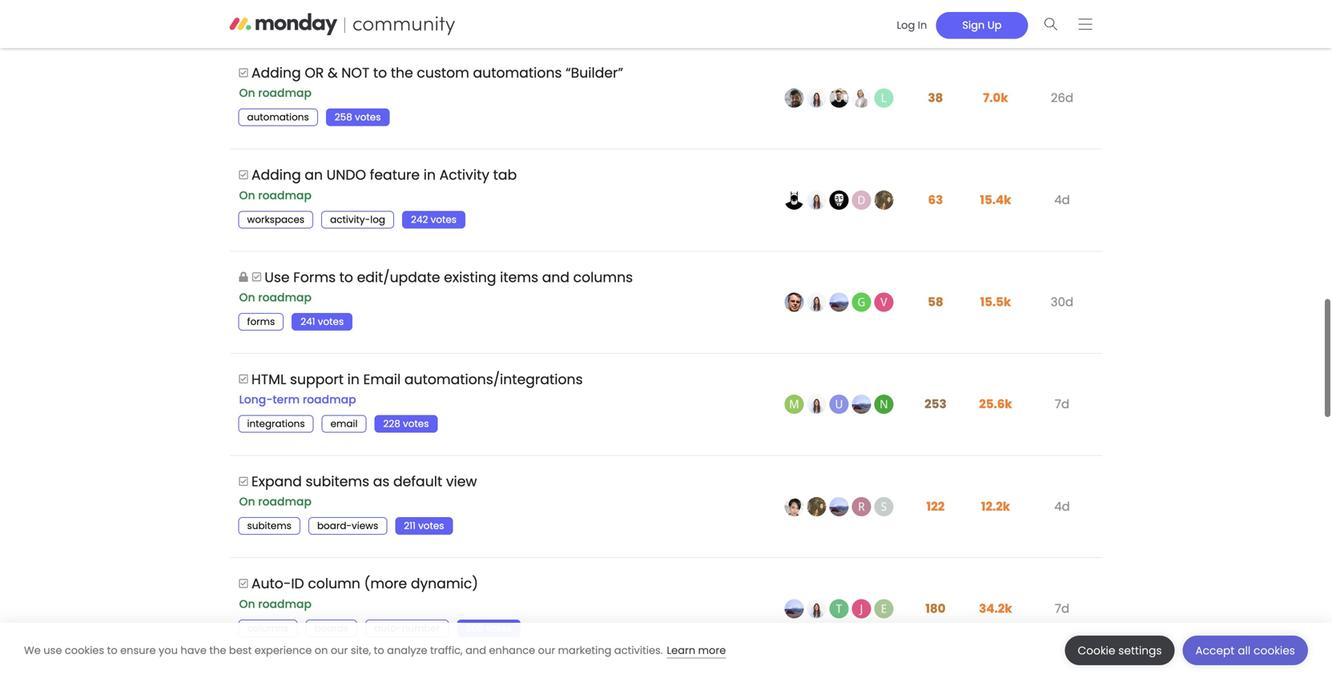 Task type: locate. For each thing, give the bounding box(es) containing it.
0 vertical spatial 4d
[[1055, 191, 1070, 209]]

3 this topic has a solution image from the top
[[238, 374, 249, 385]]

boards link left conditional-
[[238, 6, 290, 24]]

the
[[391, 63, 413, 83], [209, 644, 226, 658]]

1 horizontal spatial the
[[391, 63, 413, 83]]

dialog
[[0, 623, 1332, 679]]

votes right 228
[[403, 417, 429, 431]]

tags list containing automations
[[238, 109, 398, 126]]

1 horizontal spatial automations
[[473, 63, 562, 83]]

in
[[424, 166, 436, 185], [347, 370, 360, 389]]

15.4k
[[980, 191, 1012, 209]]

boards link up on
[[306, 620, 357, 638]]

2 4d link from the top
[[1051, 486, 1074, 527]]

0 horizontal spatial automations
[[247, 111, 309, 124]]

7d link right 34.2k
[[1051, 588, 1074, 630]]

formatting
[[366, 8, 418, 22]]

in right "feature"
[[424, 166, 436, 185]]

cookies inside button
[[1254, 644, 1296, 659]]

undo
[[327, 166, 366, 185]]

0 horizontal spatial columns
[[247, 622, 289, 635]]

adding for adding or & not to the custom automations "builder"
[[251, 63, 301, 83]]

7d for html support in email automations/integrations
[[1055, 396, 1070, 413]]

votes right the "211"
[[418, 520, 444, 533]]

1 7d from the top
[[1055, 396, 1070, 413]]

subitems left as
[[306, 472, 370, 492]]

board-
[[317, 520, 352, 533]]

votes right 241
[[318, 315, 344, 328]]

1 adding from the top
[[251, 63, 301, 83]]

votes for 228 votes
[[403, 417, 429, 431]]

0 horizontal spatial hernan lopez - frequent poster image
[[830, 497, 849, 517]]

1 vertical spatial this topic has a solution image
[[238, 477, 249, 487]]

our right enhance
[[538, 644, 555, 658]]

1 vertical spatial juliette  - frequent poster, accepted answer image
[[807, 191, 826, 210]]

1 7d link from the top
[[1051, 384, 1074, 425]]

4 this topic has a solution image from the top
[[238, 579, 249, 589]]

experience
[[255, 644, 312, 658]]

0 horizontal spatial in
[[347, 370, 360, 389]]

this topic has a solution image
[[238, 68, 249, 78], [238, 170, 249, 180], [238, 374, 249, 385], [238, 579, 249, 589]]

(more
[[364, 575, 407, 594]]

cookies for use
[[65, 644, 104, 658]]

votes inside 283 votes "link"
[[463, 8, 489, 22]]

58
[[928, 294, 944, 311]]

0 horizontal spatial boards link
[[238, 6, 290, 24]]

juliette  - frequent poster, accepted answer image right ahmed al-nussairi - original poster image at the right top of the page
[[807, 88, 826, 108]]

nick granzow - most recent poster image
[[875, 395, 894, 414]]

adding
[[251, 63, 301, 83], [251, 166, 301, 185]]

0 vertical spatial adding
[[251, 63, 301, 83]]

1 4d from the top
[[1055, 191, 1070, 209]]

4d for adding an undo feature in activity tab
[[1055, 191, 1070, 209]]

existing
[[444, 268, 496, 287]]

0 horizontal spatial our
[[331, 644, 348, 658]]

30d link
[[1047, 282, 1078, 323]]

2 this topic has a solution image from the top
[[238, 170, 249, 180]]

4d link for expand subitems as default view
[[1051, 486, 1074, 527]]

1 cookies from the left
[[65, 644, 104, 658]]

241 votes link
[[292, 313, 353, 331]]

4d link right 12.2k
[[1051, 486, 1074, 527]]

4d right 12.2k
[[1055, 498, 1070, 515]]

id
[[291, 575, 304, 594]]

votes right '242'
[[431, 213, 457, 226]]

use forms to edit/update existing items and columns
[[265, 268, 633, 287]]

not
[[342, 63, 370, 83]]

1 horizontal spatial in
[[424, 166, 436, 185]]

0 vertical spatial 7d
[[1055, 396, 1070, 413]]

15.5k
[[980, 294, 1011, 311]]

johan - frequent poster image
[[852, 600, 871, 619]]

votes inside 242 votes link
[[431, 213, 457, 226]]

4d link right 15.4k
[[1051, 179, 1074, 221]]

hernan lopez - frequent poster image
[[852, 395, 871, 414], [830, 497, 849, 517]]

0 horizontal spatial this topic has a solution image
[[238, 477, 249, 487]]

learn
[[667, 644, 696, 658]]

the left custom
[[391, 63, 413, 83]]

1 this topic has a solution image from the top
[[238, 68, 249, 78]]

0 vertical spatial boards link
[[238, 6, 290, 24]]

2 7d link from the top
[[1051, 588, 1074, 630]]

0 vertical spatial in
[[424, 166, 436, 185]]

hernan lopez - frequent poster image right the uday - frequent poster image
[[852, 395, 871, 414]]

"builder"
[[566, 63, 623, 83]]

forms
[[247, 315, 275, 328]]

navigation containing log in
[[882, 7, 1103, 41]]

juliette  - frequent poster, accepted answer image for adding or & not to the custom automations "builder"
[[807, 88, 826, 108]]

0 vertical spatial subitems
[[306, 472, 370, 492]]

tags list containing integrations
[[238, 415, 446, 433]]

adding for adding an undo feature in activity tab
[[251, 166, 301, 185]]

juliette  - accepted answer image
[[807, 600, 826, 619]]

and right items
[[542, 268, 570, 287]]

4d link
[[1051, 179, 1074, 221], [1051, 486, 1074, 527]]

stephen nicholson - original poster image
[[785, 293, 804, 312]]

analyze
[[387, 644, 428, 658]]

25.6k
[[979, 396, 1012, 413]]

242
[[411, 213, 428, 226]]

column
[[308, 575, 360, 594]]

adding left or
[[251, 63, 301, 83]]

enhance
[[489, 644, 535, 658]]

hernan lopez - original poster image
[[785, 600, 804, 619]]

1 vertical spatial 7d link
[[1051, 588, 1074, 630]]

in left the email
[[347, 370, 360, 389]]

votes inside 241 votes link
[[318, 315, 344, 328]]

workspaces link
[[238, 211, 313, 229]]

7d link right 25.6k
[[1051, 384, 1074, 425]]

feature
[[370, 166, 420, 185]]

0 vertical spatial juliette  - frequent poster, accepted answer image
[[807, 88, 826, 108]]

votes right the 258
[[355, 111, 381, 124]]

211
[[404, 520, 416, 533]]

1 vertical spatial columns
[[247, 622, 289, 635]]

auto-id column (more dynamic) link
[[251, 563, 478, 606]]

3 juliette  - frequent poster, accepted answer image from the top
[[807, 395, 826, 414]]

1 vertical spatial the
[[209, 644, 226, 658]]

0 vertical spatial columns
[[573, 268, 633, 287]]

7d for auto-id column (more dynamic)
[[1055, 600, 1070, 618]]

eric barker - most recent poster image
[[875, 600, 894, 619]]

1 horizontal spatial cookies
[[1254, 644, 1296, 659]]

1 horizontal spatial and
[[542, 268, 570, 287]]

0 horizontal spatial cookies
[[65, 644, 104, 658]]

best
[[229, 644, 252, 658]]

180
[[926, 600, 946, 618]]

dynamic)
[[411, 575, 478, 594]]

an
[[305, 166, 323, 185]]

adding or & not to the custom automations "builder"
[[251, 63, 623, 83]]

votes inside 258 votes link
[[355, 111, 381, 124]]

hernan lopez - frequent poster image
[[830, 293, 849, 312]]

this topic has a solution image left html
[[238, 374, 249, 385]]

242 votes
[[411, 213, 457, 226]]

5 tags list from the top
[[238, 211, 474, 229]]

edit/update
[[357, 268, 440, 287]]

0 vertical spatial this topic has a solution image
[[251, 272, 262, 282]]

7d link for dynamic)
[[1051, 588, 1074, 630]]

4d for expand subitems as default view
[[1055, 498, 1070, 515]]

votes right the 209
[[486, 622, 512, 635]]

this topic has a solution image up automations link
[[238, 68, 249, 78]]

tags list
[[238, 6, 506, 24], [238, 83, 403, 102], [238, 109, 398, 126], [238, 185, 403, 205], [238, 211, 474, 229], [238, 288, 403, 307], [238, 313, 361, 331], [238, 390, 413, 409], [238, 415, 446, 433], [238, 492, 403, 511], [238, 518, 461, 535], [238, 594, 403, 614], [238, 620, 529, 638]]

63 button
[[924, 182, 947, 218]]

1 vertical spatial adding
[[251, 166, 301, 185]]

conditional-formatting
[[307, 8, 418, 22]]

votes inside 211 votes link
[[418, 520, 444, 533]]

juliette  - frequent poster, accepted answer image for html support in email automations/integrations
[[807, 395, 826, 414]]

1 horizontal spatial our
[[538, 644, 555, 658]]

or
[[305, 63, 324, 83]]

this topic has a solution image right this topic is closed; it no longer accepts new replies icon
[[251, 272, 262, 282]]

adding left an
[[251, 166, 301, 185]]

7 tags list from the top
[[238, 313, 361, 331]]

8 tags list from the top
[[238, 390, 413, 409]]

support
[[290, 370, 344, 389]]

items
[[500, 268, 538, 287]]

guygav - frequent poster image
[[852, 293, 871, 312]]

votes inside "209 votes" link
[[486, 622, 512, 635]]

7d
[[1055, 396, 1070, 413], [1055, 600, 1070, 618]]

search image
[[1045, 18, 1058, 30]]

dialog containing cookie settings
[[0, 623, 1332, 679]]

the left best
[[209, 644, 226, 658]]

boards link
[[238, 6, 290, 24], [306, 620, 357, 638]]

1 vertical spatial 4d link
[[1051, 486, 1074, 527]]

1 horizontal spatial columns
[[573, 268, 633, 287]]

cookies right the all
[[1254, 644, 1296, 659]]

this topic has a solution image
[[251, 272, 262, 282], [238, 477, 249, 487]]

0 vertical spatial 7d link
[[1051, 384, 1074, 425]]

marketing
[[558, 644, 612, 658]]

7d right 34.2k
[[1055, 600, 1070, 618]]

9 tags list from the top
[[238, 415, 446, 433]]

our right on
[[331, 644, 348, 658]]

log
[[897, 18, 915, 32]]

automations down or
[[247, 111, 309, 124]]

0 horizontal spatial boards
[[247, 8, 281, 22]]

7d right 25.6k
[[1055, 396, 1070, 413]]

votes inside 228 votes link
[[403, 417, 429, 431]]

votes for 283 votes
[[463, 8, 489, 22]]

votes
[[463, 8, 489, 22], [355, 111, 381, 124], [431, 213, 457, 226], [318, 315, 344, 328], [403, 417, 429, 431], [418, 520, 444, 533], [486, 622, 512, 635]]

11 tags list from the top
[[238, 518, 461, 535]]

13 tags list from the top
[[238, 620, 529, 638]]

1 tags list from the top
[[238, 6, 506, 24]]

2 4d from the top
[[1055, 498, 1070, 515]]

votes for 258 votes
[[355, 111, 381, 124]]

0 vertical spatial the
[[391, 63, 413, 83]]

accept all cookies button
[[1183, 636, 1308, 666]]

0 horizontal spatial and
[[466, 644, 486, 658]]

amber from monday.com - most recent poster image
[[875, 191, 894, 210]]

boards up on
[[314, 622, 349, 635]]

26d
[[1051, 89, 1074, 106]]

up
[[988, 18, 1002, 32]]

209
[[466, 622, 483, 635]]

1 juliette  - frequent poster, accepted answer image from the top
[[807, 88, 826, 108]]

subitems down expand
[[247, 520, 292, 533]]

forms link
[[238, 313, 284, 331]]

uday - frequent poster image
[[830, 395, 849, 414]]

cookies right use
[[65, 644, 104, 658]]

253
[[925, 396, 947, 413]]

4d right 15.4k
[[1055, 191, 1070, 209]]

2 cookies from the left
[[1254, 644, 1296, 659]]

and
[[542, 268, 570, 287], [466, 644, 486, 658]]

sign up button
[[936, 12, 1028, 39]]

votes right 283
[[463, 8, 489, 22]]

votes for 242 votes
[[431, 213, 457, 226]]

this topic has a solution image left auto-
[[238, 579, 249, 589]]

1 horizontal spatial boards link
[[306, 620, 357, 638]]

monday community forum image
[[230, 13, 486, 35]]

3 tags list from the top
[[238, 109, 398, 126]]

tobias brücker - frequent poster image
[[830, 191, 849, 210]]

on
[[315, 644, 328, 658]]

2 juliette  - frequent poster, accepted answer image from the top
[[807, 191, 826, 210]]

navigation
[[882, 7, 1103, 41]]

vito abbinante - frequent poster image
[[875, 293, 894, 312]]

this topic has a solution image up workspaces
[[238, 170, 249, 180]]

12 tags list from the top
[[238, 594, 403, 614]]

hernan lopez - frequent poster image left "robert mauro - frequent poster" image
[[830, 497, 849, 517]]

0 vertical spatial and
[[542, 268, 570, 287]]

1 vertical spatial 7d
[[1055, 600, 1070, 618]]

1 vertical spatial hernan lopez - frequent poster image
[[830, 497, 849, 517]]

juliette  - frequent poster, accepted answer image right adam miller - original poster image
[[807, 395, 826, 414]]

columns link
[[238, 620, 298, 638]]

custom
[[417, 63, 469, 83]]

log
[[370, 213, 385, 226]]

2 adding from the top
[[251, 166, 301, 185]]

1 horizontal spatial hernan lopez - frequent poster image
[[852, 395, 871, 414]]

7d link
[[1051, 384, 1074, 425], [1051, 588, 1074, 630]]

1 horizontal spatial this topic has a solution image
[[251, 272, 262, 282]]

auto-id column (more dynamic)
[[251, 575, 478, 594]]

this topic has a solution image left expand
[[238, 477, 249, 487]]

1 our from the left
[[331, 644, 348, 658]]

traffic,
[[430, 644, 463, 658]]

our
[[331, 644, 348, 658], [538, 644, 555, 658]]

this topic has a solution image for auto-id column (more dynamic)
[[238, 579, 249, 589]]

1 4d link from the top
[[1051, 179, 1074, 221]]

2 7d from the top
[[1055, 600, 1070, 618]]

amber from monday.com - accepted answer image
[[807, 497, 826, 517]]

1 vertical spatial subitems
[[247, 520, 292, 533]]

juliette  - frequent poster, accepted answer image
[[807, 88, 826, 108], [807, 191, 826, 210], [807, 395, 826, 414]]

0 vertical spatial boards
[[247, 8, 281, 22]]

boards left conditional-
[[247, 8, 281, 22]]

automations/integrations
[[405, 370, 583, 389]]

0 vertical spatial 4d link
[[1051, 179, 1074, 221]]

juliette  - frequent poster, accepted answer image right kyrin field - original poster icon
[[807, 191, 826, 210]]

1 vertical spatial 4d
[[1055, 498, 1070, 515]]

auto-
[[374, 622, 402, 635]]

and down the 209
[[466, 644, 486, 658]]

as
[[373, 472, 390, 492]]

1 vertical spatial boards link
[[306, 620, 357, 638]]

0 horizontal spatial the
[[209, 644, 226, 658]]

1 horizontal spatial boards
[[314, 622, 349, 635]]

283
[[443, 8, 461, 22]]

automations right custom
[[473, 63, 562, 83]]

activity-log
[[330, 213, 385, 226]]

subitems
[[306, 472, 370, 492], [247, 520, 292, 533]]

2 vertical spatial juliette  - frequent poster, accepted answer image
[[807, 395, 826, 414]]



Task type: describe. For each thing, give the bounding box(es) containing it.
columns inside columns link
[[247, 622, 289, 635]]

sign
[[963, 18, 985, 32]]

58 button
[[924, 284, 948, 321]]

simon blickenstorfer - frequent poster image
[[830, 88, 849, 108]]

241 votes
[[301, 315, 344, 328]]

sterling dekis - most recent poster image
[[875, 497, 894, 517]]

cookie
[[1078, 644, 1116, 659]]

view
[[446, 472, 477, 492]]

use
[[265, 268, 290, 287]]

expand subitems as default view link
[[251, 460, 477, 504]]

site,
[[351, 644, 371, 658]]

columns inside use forms to edit/update existing items and columns link
[[573, 268, 633, 287]]

211 votes link
[[395, 518, 453, 535]]

nicole smith - original poster image
[[785, 497, 804, 517]]

tags list containing forms
[[238, 313, 361, 331]]

1 vertical spatial and
[[466, 644, 486, 658]]

this topic has a solution image for adding an undo feature in activity tab
[[238, 170, 249, 180]]

subitems link
[[238, 518, 300, 535]]

votes for 211 votes
[[418, 520, 444, 533]]

to left ensure
[[107, 644, 118, 658]]

38
[[928, 89, 943, 106]]

settings
[[1119, 644, 1162, 659]]

258 votes link
[[326, 109, 390, 126]]

1 vertical spatial in
[[347, 370, 360, 389]]

tags list containing boards
[[238, 6, 506, 24]]

258
[[335, 111, 352, 124]]

we
[[24, 644, 41, 658]]

this topic has a solution image for html support in email automations/integrations
[[238, 374, 249, 385]]

26d link
[[1047, 77, 1078, 118]]

1 vertical spatial automations
[[247, 111, 309, 124]]

38 button
[[924, 80, 947, 116]]

activity-
[[330, 213, 370, 226]]

241
[[301, 315, 315, 328]]

learn more link
[[667, 644, 726, 659]]

accept
[[1196, 644, 1235, 659]]

expand
[[251, 472, 302, 492]]

tab
[[493, 166, 517, 185]]

1 vertical spatial boards
[[314, 622, 349, 635]]

conditional-formatting link
[[298, 6, 427, 24]]

tags list containing subitems
[[238, 518, 461, 535]]

robert mauro - frequent poster image
[[852, 497, 871, 517]]

votes for 209 votes
[[486, 622, 512, 635]]

log in button
[[888, 12, 936, 39]]

integrations
[[247, 417, 305, 431]]

tags list containing workspaces
[[238, 211, 474, 229]]

activity
[[440, 166, 490, 185]]

auto-
[[251, 575, 291, 594]]

&
[[328, 63, 338, 83]]

automations link
[[238, 109, 318, 126]]

the inside adding or & not to the custom automations "builder" link
[[391, 63, 413, 83]]

0 vertical spatial hernan lopez - frequent poster image
[[852, 395, 871, 414]]

views
[[352, 520, 378, 533]]

kyrin field - original poster image
[[785, 191, 804, 210]]

accept all cookies
[[1196, 644, 1296, 659]]

1 horizontal spatial subitems
[[306, 472, 370, 492]]

email
[[363, 370, 401, 389]]

10 tags list from the top
[[238, 492, 403, 511]]

adding an undo feature in activity tab
[[251, 166, 517, 185]]

this topic is closed; it no longer accepts new replies image
[[238, 272, 249, 282]]

ahmed al-nussairi - original poster image
[[785, 88, 804, 108]]

209 votes link
[[457, 620, 521, 638]]

rob mitchell - frequent poster image
[[830, 600, 849, 619]]

34.2k
[[979, 600, 1012, 618]]

242 votes link
[[402, 211, 466, 229]]

253 button
[[921, 387, 951, 423]]

menu image
[[1079, 18, 1093, 30]]

0 vertical spatial automations
[[473, 63, 562, 83]]

integrations link
[[238, 415, 314, 433]]

juliette  - most recent poster, accepted answer image
[[807, 293, 826, 312]]

283 votes
[[443, 8, 489, 22]]

7.0k
[[983, 89, 1008, 106]]

2 tags list from the top
[[238, 83, 403, 102]]

30d
[[1051, 294, 1074, 311]]

7d link for automations/integrations
[[1051, 384, 1074, 425]]

juliette  - frequent poster, accepted answer image for adding an undo feature in activity tab
[[807, 191, 826, 210]]

to right forms
[[339, 268, 353, 287]]

bianca taylor - frequent poster image
[[852, 88, 871, 108]]

cookies for all
[[1254, 644, 1296, 659]]

use forms to edit/update existing items and columns link
[[265, 256, 633, 299]]

conditional-
[[307, 8, 366, 22]]

adding an undo feature in activity tab link
[[251, 154, 517, 197]]

email
[[331, 417, 358, 431]]

0 horizontal spatial subitems
[[247, 520, 292, 533]]

you
[[159, 644, 178, 658]]

228 votes link
[[374, 415, 438, 433]]

6 tags list from the top
[[238, 288, 403, 307]]

4 tags list from the top
[[238, 185, 403, 205]]

cookie settings
[[1078, 644, 1162, 659]]

to right not
[[373, 63, 387, 83]]

tags list containing columns
[[238, 620, 529, 638]]

all
[[1238, 644, 1251, 659]]

283 votes link
[[435, 6, 498, 24]]

ensure
[[120, 644, 156, 658]]

63
[[928, 191, 943, 209]]

email link
[[322, 415, 366, 433]]

to right site,
[[374, 644, 384, 658]]

adam miller - original poster image
[[785, 395, 804, 414]]

dor - frequent poster image
[[852, 191, 871, 210]]

2 our from the left
[[538, 644, 555, 658]]

4d link for adding an undo feature in activity tab
[[1051, 179, 1074, 221]]

cookie settings button
[[1065, 636, 1175, 666]]

leigh skilton - most recent poster image
[[875, 88, 894, 108]]

in
[[918, 18, 927, 32]]

209 votes
[[466, 622, 512, 635]]

votes for 241 votes
[[318, 315, 344, 328]]

activity-log link
[[321, 211, 394, 229]]

use
[[43, 644, 62, 658]]

sign up
[[963, 18, 1002, 32]]

this topic has a solution image for adding or & not to the custom automations "builder"
[[238, 68, 249, 78]]

122
[[927, 498, 945, 515]]

211 votes
[[404, 520, 444, 533]]

adding or & not to the custom automations "builder" link
[[251, 51, 623, 95]]

12.2k
[[981, 498, 1010, 515]]

default
[[393, 472, 442, 492]]

have
[[181, 644, 207, 658]]

board-views link
[[308, 518, 387, 535]]

auto-number link
[[365, 620, 449, 638]]



Task type: vqa. For each thing, say whether or not it's contained in the screenshot.


